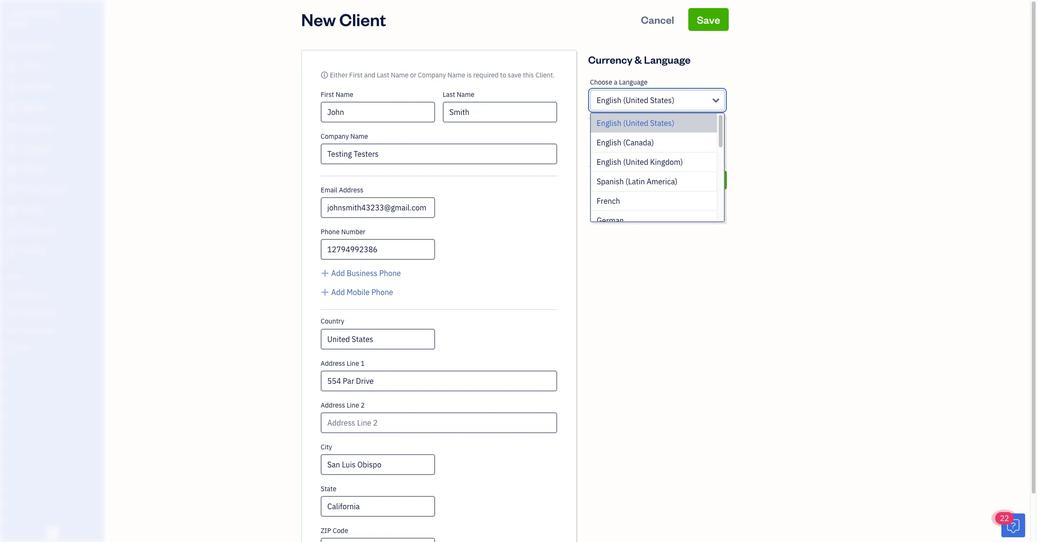 Task type: vqa. For each thing, say whether or not it's contained in the screenshot.
2nd English (United States) from the top
yes



Task type: describe. For each thing, give the bounding box(es) containing it.
client image
[[6, 63, 18, 72]]

0 vertical spatial first
[[349, 71, 363, 79]]

add business phone
[[331, 269, 401, 278]]

kingdom)
[[650, 157, 683, 167]]

resource center badge image
[[1002, 514, 1026, 537]]

save
[[697, 13, 720, 26]]

apps
[[7, 273, 21, 281]]

german
[[597, 216, 624, 225]]

add for add mobile phone
[[331, 288, 345, 297]]

choose a language
[[590, 78, 648, 86]]

name for last name
[[457, 90, 475, 99]]

estimate image
[[6, 83, 18, 93]]

items and services link
[[2, 304, 102, 321]]

french
[[597, 196, 620, 206]]

phone number
[[321, 228, 366, 236]]

and inside main element
[[23, 308, 33, 316]]

owner
[[8, 19, 27, 27]]

english inside field
[[597, 96, 622, 105]]

22
[[1000, 514, 1009, 523]]

1 vertical spatial cancel
[[622, 174, 650, 185]]

1 horizontal spatial company
[[418, 71, 446, 79]]

items
[[7, 308, 22, 316]]

(canada)
[[623, 138, 654, 147]]

a for language
[[614, 78, 618, 86]]

add mobile phone
[[331, 288, 393, 297]]

line for 2
[[347, 401, 359, 410]]

services
[[34, 308, 57, 316]]

english for the 'english (united kingdom)' option
[[597, 157, 622, 167]]

address line 2
[[321, 401, 365, 410]]

Company Name text field
[[321, 144, 557, 164]]

states) for english (united states) field
[[650, 96, 675, 105]]

freshbooks image
[[45, 527, 60, 538]]

1 vertical spatial last
[[443, 90, 455, 99]]

english (united states) for english (united states) field
[[597, 96, 675, 105]]

(united inside field
[[623, 96, 649, 105]]

is
[[467, 71, 472, 79]]

choose for choose a currency
[[590, 126, 612, 134]]

english (canada)
[[597, 138, 654, 147]]

team
[[7, 291, 22, 298]]

name left is
[[448, 71, 465, 79]]

(united for the 'english (united kingdom)' option
[[623, 157, 649, 167]]

Email Address text field
[[321, 197, 435, 218]]

a for currency
[[614, 126, 618, 134]]

0 vertical spatial last
[[377, 71, 389, 79]]

0 vertical spatial phone
[[321, 228, 340, 236]]

spanish (latin america)
[[597, 177, 678, 186]]

connections
[[22, 326, 56, 334]]

zip
[[321, 527, 331, 535]]

money image
[[6, 206, 18, 215]]

Last Name text field
[[443, 102, 557, 123]]

1
[[361, 359, 365, 368]]

invoice image
[[6, 104, 18, 113]]

german option
[[591, 211, 717, 230]]

this
[[523, 71, 534, 79]]

email
[[321, 186, 337, 194]]

bank connections link
[[2, 322, 102, 338]]

bank
[[7, 326, 21, 334]]

business
[[347, 269, 378, 278]]

apps link
[[2, 269, 102, 286]]

dashboard image
[[6, 42, 18, 52]]

0 vertical spatial cancel
[[641, 13, 674, 26]]

First Name text field
[[321, 102, 435, 123]]

report image
[[6, 247, 18, 256]]

last name
[[443, 90, 475, 99]]

america)
[[647, 177, 678, 186]]

Address Line 1 text field
[[321, 371, 557, 392]]

0 vertical spatial currency
[[588, 53, 633, 66]]

timer image
[[6, 185, 18, 195]]

0 vertical spatial and
[[364, 71, 375, 79]]

team members link
[[2, 287, 102, 303]]

states) for list box containing english (united states)
[[650, 118, 675, 128]]

city
[[321, 443, 332, 451]]



Task type: locate. For each thing, give the bounding box(es) containing it.
1 vertical spatial language
[[619, 78, 648, 86]]

english
[[597, 96, 622, 105], [597, 118, 622, 128], [597, 138, 622, 147], [597, 157, 622, 167]]

cancel button up currency & language
[[633, 8, 683, 31]]

first right either
[[349, 71, 363, 79]]

last left or
[[377, 71, 389, 79]]

address right email
[[339, 186, 364, 194]]

language inside choose a language 'element'
[[619, 78, 648, 86]]

code
[[333, 527, 348, 535]]

line left 2 on the bottom left of the page
[[347, 401, 359, 410]]

add
[[331, 269, 345, 278], [331, 288, 345, 297]]

2 a from the top
[[614, 126, 618, 134]]

add business phone button
[[321, 268, 401, 279]]

22 button
[[996, 512, 1026, 537]]

choose a currency element
[[588, 119, 727, 167]]

language down &
[[619, 78, 648, 86]]

2 states) from the top
[[650, 118, 675, 128]]

states) inside field
[[650, 96, 675, 105]]

1 vertical spatial a
[[614, 126, 618, 134]]

1 vertical spatial states)
[[650, 118, 675, 128]]

1 vertical spatial and
[[23, 308, 33, 316]]

address left 1
[[321, 359, 345, 368]]

name down first name text field
[[350, 132, 368, 141]]

1 add from the top
[[331, 269, 345, 278]]

currency & language
[[588, 53, 691, 66]]

(united up (canada)
[[623, 118, 649, 128]]

english (canada) option
[[591, 133, 717, 153]]

country
[[321, 317, 344, 326]]

first
[[349, 71, 363, 79], [321, 90, 334, 99]]

choose a language element
[[588, 71, 727, 119]]

2 choose from the top
[[590, 126, 612, 134]]

either first and last name or company name is required to save this client.
[[330, 71, 555, 79]]

(united inside "option"
[[623, 118, 649, 128]]

2 vertical spatial address
[[321, 401, 345, 410]]

number
[[341, 228, 366, 236]]

language for choose a language
[[619, 78, 648, 86]]

save
[[508, 71, 522, 79]]

cancel button down english (united kingdom) at the top right
[[588, 171, 683, 190]]

english inside option
[[597, 138, 622, 147]]

english up spanish at the right top of page
[[597, 157, 622, 167]]

settings
[[7, 344, 29, 351]]

either
[[330, 71, 348, 79]]

1 vertical spatial currency
[[619, 126, 646, 134]]

(united inside option
[[623, 157, 649, 167]]

line
[[347, 359, 359, 368], [347, 401, 359, 410]]

1 horizontal spatial and
[[364, 71, 375, 79]]

choose down currency & language
[[590, 78, 612, 86]]

french option
[[591, 192, 717, 211]]

zip code
[[321, 527, 348, 535]]

english (united kingdom)
[[597, 157, 683, 167]]

1 vertical spatial choose
[[590, 126, 612, 134]]

0 horizontal spatial last
[[377, 71, 389, 79]]

spanish
[[597, 177, 624, 186]]

City text field
[[321, 454, 435, 475]]

first name
[[321, 90, 353, 99]]

Address Line 2 text field
[[321, 412, 557, 433]]

name for first name
[[336, 90, 353, 99]]

1 vertical spatial phone
[[379, 269, 401, 278]]

cancel down english (united kingdom) at the top right
[[622, 174, 650, 185]]

choose inside 'element'
[[590, 78, 612, 86]]

and
[[364, 71, 375, 79], [23, 308, 33, 316]]

english (united states) inside field
[[597, 96, 675, 105]]

2 line from the top
[[347, 401, 359, 410]]

new
[[301, 8, 336, 30]]

0 vertical spatial english (united states)
[[597, 96, 675, 105]]

name for company name
[[350, 132, 368, 141]]

(united
[[623, 96, 649, 105], [623, 118, 649, 128], [623, 157, 649, 167]]

expense image
[[6, 144, 18, 154]]

language
[[644, 53, 691, 66], [619, 78, 648, 86]]

1 vertical spatial first
[[321, 90, 334, 99]]

phone down phone number text field at the left of the page
[[379, 269, 401, 278]]

choose a currency
[[590, 126, 646, 134]]

0 horizontal spatial first
[[321, 90, 334, 99]]

settings link
[[2, 339, 102, 356]]

0 vertical spatial add
[[331, 269, 345, 278]]

new client
[[301, 8, 386, 30]]

Phone Number text field
[[321, 239, 435, 260]]

done button
[[689, 171, 727, 190]]

1 vertical spatial add
[[331, 288, 345, 297]]

chart image
[[6, 226, 18, 236]]

1 horizontal spatial last
[[443, 90, 455, 99]]

team members
[[7, 291, 49, 298]]

add mobile phone button
[[321, 287, 393, 298]]

james
[[8, 9, 29, 18]]

primary image
[[321, 71, 328, 79]]

0 vertical spatial address
[[339, 186, 364, 194]]

phone
[[321, 228, 340, 236], [379, 269, 401, 278], [372, 288, 393, 297]]

1 line from the top
[[347, 359, 359, 368]]

0 vertical spatial cancel button
[[633, 8, 683, 31]]

or
[[410, 71, 416, 79]]

0 vertical spatial language
[[644, 53, 691, 66]]

states)
[[650, 96, 675, 105], [650, 118, 675, 128]]

bank connections
[[7, 326, 56, 334]]

project image
[[6, 165, 18, 174]]

english (united states) down choose a language
[[597, 96, 675, 105]]

address left 2 on the bottom left of the page
[[321, 401, 345, 410]]

last
[[377, 71, 389, 79], [443, 90, 455, 99]]

Country text field
[[322, 330, 434, 349]]

english inside "option"
[[597, 118, 622, 128]]

phone for add mobile phone
[[372, 288, 393, 297]]

address line 1
[[321, 359, 365, 368]]

2 vertical spatial (united
[[623, 157, 649, 167]]

1 vertical spatial address
[[321, 359, 345, 368]]

name down either
[[336, 90, 353, 99]]

cancel button
[[633, 8, 683, 31], [588, 171, 683, 190]]

name
[[391, 71, 409, 79], [448, 71, 465, 79], [336, 90, 353, 99], [457, 90, 475, 99], [350, 132, 368, 141]]

1 english from the top
[[597, 96, 622, 105]]

english inside option
[[597, 157, 622, 167]]

spanish (latin america) option
[[591, 172, 717, 192]]

cancel
[[641, 13, 674, 26], [622, 174, 650, 185]]

2 (united from the top
[[623, 118, 649, 128]]

phone left number
[[321, 228, 340, 236]]

2
[[361, 401, 365, 410]]

phone right mobile
[[372, 288, 393, 297]]

english (united states) option
[[591, 114, 717, 133]]

a inside choose a language 'element'
[[614, 78, 618, 86]]

english down "choose a currency"
[[597, 138, 622, 147]]

2 vertical spatial phone
[[372, 288, 393, 297]]

english for the english (canada) option
[[597, 138, 622, 147]]

payment image
[[6, 124, 18, 134]]

1 vertical spatial cancel button
[[588, 171, 683, 190]]

1 horizontal spatial first
[[349, 71, 363, 79]]

states) up the english (canada) option
[[650, 118, 675, 128]]

main element
[[0, 0, 128, 542]]

save button
[[689, 8, 729, 31]]

required
[[473, 71, 499, 79]]

name left or
[[391, 71, 409, 79]]

0 vertical spatial states)
[[650, 96, 675, 105]]

0 horizontal spatial and
[[23, 308, 33, 316]]

mobile
[[347, 288, 370, 297]]

address
[[339, 186, 364, 194], [321, 359, 345, 368], [321, 401, 345, 410]]

plus image
[[321, 287, 330, 298]]

2 add from the top
[[331, 288, 345, 297]]

0 vertical spatial choose
[[590, 78, 612, 86]]

list box
[[591, 114, 724, 230]]

states) inside "option"
[[650, 118, 675, 128]]

plus image
[[321, 268, 330, 279]]

company right or
[[418, 71, 446, 79]]

english (united kingdom) option
[[591, 153, 717, 172]]

james peterson owner
[[8, 9, 59, 27]]

email address
[[321, 186, 364, 194]]

(latin
[[626, 177, 645, 186]]

1 states) from the top
[[650, 96, 675, 105]]

4 english from the top
[[597, 157, 622, 167]]

a inside choose a currency element
[[614, 126, 618, 134]]

company down first name
[[321, 132, 349, 141]]

state
[[321, 485, 336, 493]]

members
[[23, 291, 49, 298]]

1 choose from the top
[[590, 78, 612, 86]]

(united for english (united states) "option"
[[623, 118, 649, 128]]

currency
[[588, 53, 633, 66], [619, 126, 646, 134]]

english (united states)
[[597, 96, 675, 105], [597, 118, 675, 128]]

currency up (canada)
[[619, 126, 646, 134]]

english (united states) up (canada)
[[597, 118, 675, 128]]

client.
[[536, 71, 555, 79]]

list box containing english (united states)
[[591, 114, 724, 230]]

english for english (united states) "option"
[[597, 118, 622, 128]]

company
[[418, 71, 446, 79], [321, 132, 349, 141]]

0 vertical spatial line
[[347, 359, 359, 368]]

1 a from the top
[[614, 78, 618, 86]]

to
[[500, 71, 506, 79]]

english down choose a language
[[597, 96, 622, 105]]

peterson
[[30, 9, 59, 18]]

done
[[698, 174, 719, 185]]

a up english (canada) on the right top
[[614, 126, 618, 134]]

3 english from the top
[[597, 138, 622, 147]]

address for address line 1
[[321, 359, 345, 368]]

states) up english (united states) "option"
[[650, 96, 675, 105]]

State text field
[[322, 497, 434, 516]]

choose for choose a language
[[590, 78, 612, 86]]

0 vertical spatial company
[[418, 71, 446, 79]]

english up english (canada) on the right top
[[597, 118, 622, 128]]

&
[[635, 53, 642, 66]]

and right items
[[23, 308, 33, 316]]

english (united states) inside "option"
[[597, 118, 675, 128]]

line left 1
[[347, 359, 359, 368]]

currency up choose a language
[[588, 53, 633, 66]]

choose up english (canada) on the right top
[[590, 126, 612, 134]]

2 english from the top
[[597, 118, 622, 128]]

(united down choose a language
[[623, 96, 649, 105]]

add right plus image
[[331, 269, 345, 278]]

3 (united from the top
[[623, 157, 649, 167]]

0 vertical spatial a
[[614, 78, 618, 86]]

1 vertical spatial (united
[[623, 118, 649, 128]]

1 vertical spatial english (united states)
[[597, 118, 675, 128]]

2 english (united states) from the top
[[597, 118, 675, 128]]

phone for add business phone
[[379, 269, 401, 278]]

1 vertical spatial company
[[321, 132, 349, 141]]

add for add business phone
[[331, 269, 345, 278]]

language right &
[[644, 53, 691, 66]]

first down primary icon
[[321, 90, 334, 99]]

1 (united from the top
[[623, 96, 649, 105]]

items and services
[[7, 308, 57, 316]]

1 vertical spatial line
[[347, 401, 359, 410]]

choose
[[590, 78, 612, 86], [590, 126, 612, 134]]

english (united states) for list box containing english (united states)
[[597, 118, 675, 128]]

address for address line 2
[[321, 401, 345, 410]]

a
[[614, 78, 618, 86], [614, 126, 618, 134]]

(united up (latin
[[623, 157, 649, 167]]

add right plus icon
[[331, 288, 345, 297]]

line for 1
[[347, 359, 359, 368]]

1 english (united states) from the top
[[597, 96, 675, 105]]

and right either
[[364, 71, 375, 79]]

client
[[339, 8, 386, 30]]

cancel up currency & language
[[641, 13, 674, 26]]

0 vertical spatial (united
[[623, 96, 649, 105]]

name down is
[[457, 90, 475, 99]]

language for currency & language
[[644, 53, 691, 66]]

Language field
[[590, 90, 725, 111]]

0 horizontal spatial company
[[321, 132, 349, 141]]

last down either first and last name or company name is required to save this client.
[[443, 90, 455, 99]]

ZIP Code text field
[[321, 538, 435, 542]]

a down currency & language
[[614, 78, 618, 86]]

company name
[[321, 132, 368, 141]]



